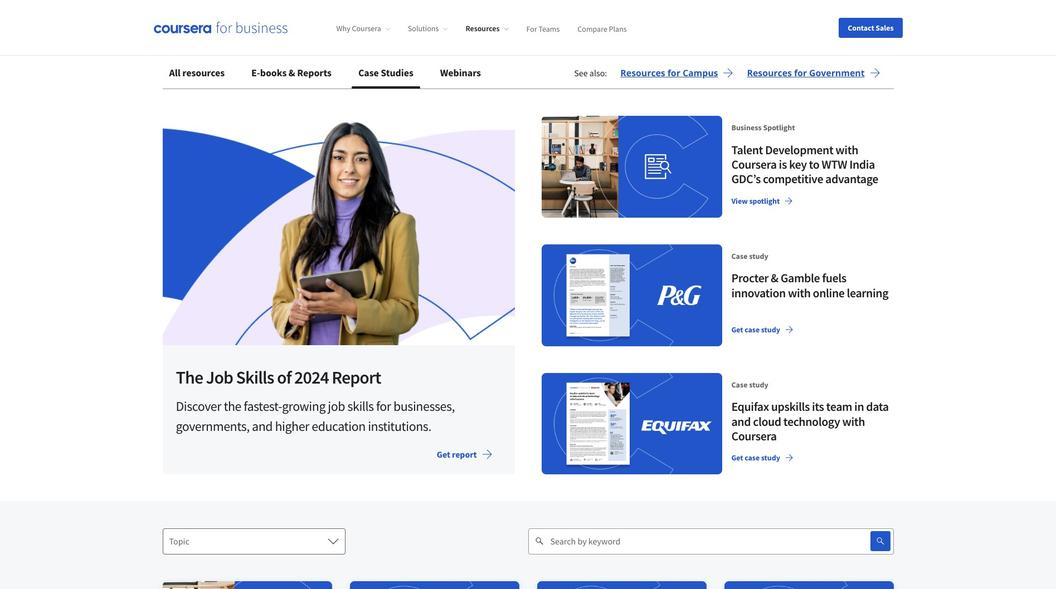 Task type: locate. For each thing, give the bounding box(es) containing it.
1 vertical spatial get case study button
[[727, 449, 798, 469]]

studies
[[381, 66, 414, 79]]

2 case study from the top
[[732, 380, 769, 390]]

discover
[[176, 398, 221, 416]]

view
[[732, 196, 748, 206]]

2 get case study from the top
[[732, 454, 781, 464]]

sales
[[876, 23, 894, 33]]

2 vertical spatial case
[[732, 380, 748, 390]]

get case study button down the cloud
[[727, 449, 798, 469]]

see also:
[[574, 67, 607, 79]]

get case study down innovation
[[732, 325, 781, 335]]

spotlight
[[750, 196, 780, 206]]

report
[[452, 450, 477, 461]]

business spotlight
[[732, 123, 796, 133]]

0 vertical spatial case
[[359, 66, 379, 79]]

skills
[[348, 398, 374, 416]]

all resources
[[169, 66, 225, 79]]

2024
[[294, 367, 329, 389]]

equifax upskills its team in data and cloud technology with coursera
[[732, 399, 889, 444]]

for for government
[[795, 67, 807, 79]]

& inside 'link'
[[289, 66, 295, 79]]

1 vertical spatial coursera
[[732, 157, 777, 172]]

coursera inside the 'equifax upskills its team in data and cloud technology with coursera'
[[732, 429, 777, 444]]

for inside discover the fastest-growing job skills for businesses, governments, and higher education institutions.
[[376, 398, 391, 416]]

1 horizontal spatial and
[[732, 414, 751, 430]]

case up procter
[[732, 251, 748, 261]]

case study for procter & gamble fuels innovation with online learning
[[732, 251, 769, 261]]

2 vertical spatial coursera
[[732, 429, 777, 444]]

tab list
[[163, 60, 501, 89]]

case inside case studies link
[[359, 66, 379, 79]]

1 case from the top
[[745, 325, 760, 335]]

2 horizontal spatial resources
[[747, 67, 792, 79]]

case study up equifax at the bottom of page
[[732, 380, 769, 390]]

discover the fastest-growing job skills for businesses, governments, and higher education institutions.
[[176, 398, 455, 436]]

get case study down the cloud
[[732, 454, 781, 464]]

get
[[732, 325, 744, 335], [437, 450, 451, 461], [732, 454, 744, 464]]

resources
[[466, 24, 500, 34], [621, 67, 666, 79], [747, 67, 792, 79]]

resources right also:
[[621, 67, 666, 79]]

get case study button down innovation
[[727, 320, 798, 340]]

with left online
[[788, 285, 811, 301]]

get case study button
[[727, 320, 798, 340], [727, 449, 798, 469]]

businesses,
[[394, 398, 455, 416]]

and inside discover the fastest-growing job skills for businesses, governments, and higher education institutions.
[[252, 418, 273, 436]]

study down innovation
[[762, 325, 781, 335]]

with
[[836, 142, 859, 158], [788, 285, 811, 301], [843, 414, 866, 430]]

online
[[813, 285, 845, 301]]

2 vertical spatial with
[[843, 414, 866, 430]]

get case study for equifax upskills its team in data and cloud technology with coursera
[[732, 454, 781, 464]]

coursera left is
[[732, 157, 777, 172]]

contact
[[848, 23, 875, 33]]

1 get case study from the top
[[732, 325, 781, 335]]

1 case study from the top
[[732, 251, 769, 261]]

resources for resources link in the top of the page
[[466, 24, 500, 34]]

and down fastest-
[[252, 418, 273, 436]]

case up equifax at the bottom of page
[[732, 380, 748, 390]]

0 vertical spatial with
[[836, 142, 859, 158]]

resources for resources for campus
[[621, 67, 666, 79]]

with left data in the bottom of the page
[[843, 414, 866, 430]]

coursera down equifax at the bottom of page
[[732, 429, 777, 444]]

get down innovation
[[732, 325, 744, 335]]

1 get case study button from the top
[[727, 320, 798, 340]]

coursera inside talent development with coursera is key to wtw india gdc's competitive advantage
[[732, 157, 777, 172]]

case left studies
[[359, 66, 379, 79]]

resources up business spotlight
[[747, 67, 792, 79]]

case for equifax upskills its team in data and cloud technology with coursera
[[732, 380, 748, 390]]

1 horizontal spatial for
[[668, 67, 681, 79]]

solutions
[[408, 24, 439, 34]]

0 vertical spatial case study
[[732, 251, 769, 261]]

0 vertical spatial get case study
[[732, 325, 781, 335]]

resources link
[[466, 24, 509, 34]]

get for procter & gamble fuels innovation with online learning
[[732, 325, 744, 335]]

campus
[[683, 67, 718, 79]]

0 vertical spatial get case study button
[[727, 320, 798, 340]]

2 get case study button from the top
[[727, 449, 798, 469]]

contact sales button
[[839, 18, 903, 38]]

0 horizontal spatial for
[[376, 398, 391, 416]]

coursera
[[352, 24, 381, 34], [732, 157, 777, 172], [732, 429, 777, 444]]

for left government
[[795, 67, 807, 79]]

& right books
[[289, 66, 295, 79]]

coursera right why
[[352, 24, 381, 34]]

resources for resources for government
[[747, 67, 792, 79]]

with up advantage
[[836, 142, 859, 158]]

procter & gamble fuels innovation with online learning
[[732, 271, 889, 301]]

study
[[750, 251, 769, 261], [762, 325, 781, 335], [750, 380, 769, 390], [762, 454, 781, 464]]

in
[[855, 399, 865, 415]]

resources left 'for' on the top
[[466, 24, 500, 34]]

case for equifax upskills its team in data and cloud technology with coursera
[[745, 454, 760, 464]]

resources for government link
[[747, 66, 881, 80]]

1 vertical spatial case
[[732, 251, 748, 261]]

case down innovation
[[745, 325, 760, 335]]

the
[[176, 367, 203, 389]]

to
[[809, 157, 820, 172]]

1 vertical spatial with
[[788, 285, 811, 301]]

get down equifax at the bottom of page
[[732, 454, 744, 464]]

with inside procter & gamble fuels innovation with online learning
[[788, 285, 811, 301]]

0 vertical spatial coursera
[[352, 24, 381, 34]]

advantage
[[826, 171, 879, 187]]

case
[[359, 66, 379, 79], [732, 251, 748, 261], [732, 380, 748, 390]]

1 vertical spatial case
[[745, 454, 760, 464]]

1 horizontal spatial resources
[[621, 67, 666, 79]]

e-
[[252, 66, 260, 79]]

0 vertical spatial case
[[745, 325, 760, 335]]

innovation
[[732, 285, 786, 301]]

for left the "campus"
[[668, 67, 681, 79]]

get report
[[437, 450, 477, 461]]

get case study
[[732, 325, 781, 335], [732, 454, 781, 464]]

case studies link
[[352, 60, 420, 86]]

view spotlight button
[[727, 191, 798, 211]]

&
[[289, 66, 295, 79], [771, 271, 779, 286]]

0 horizontal spatial &
[[289, 66, 295, 79]]

solutions link
[[408, 24, 448, 34]]

0 vertical spatial &
[[289, 66, 295, 79]]

& right procter
[[771, 271, 779, 286]]

0 horizontal spatial resources
[[466, 24, 500, 34]]

0 horizontal spatial and
[[252, 418, 273, 436]]

1 vertical spatial get case study
[[732, 454, 781, 464]]

get left report
[[437, 450, 451, 461]]

books
[[260, 66, 287, 79]]

case
[[745, 325, 760, 335], [745, 454, 760, 464]]

case down the cloud
[[745, 454, 760, 464]]

case studies
[[359, 66, 414, 79]]

compare plans link
[[578, 24, 627, 34]]

1 vertical spatial case study
[[732, 380, 769, 390]]

1 horizontal spatial &
[[771, 271, 779, 286]]

case study
[[732, 251, 769, 261], [732, 380, 769, 390]]

and
[[732, 414, 751, 430], [252, 418, 273, 436]]

case study up procter
[[732, 251, 769, 261]]

job
[[206, 367, 233, 389]]

2 case from the top
[[745, 454, 760, 464]]

2 horizontal spatial for
[[795, 67, 807, 79]]

team
[[827, 399, 853, 415]]

view spotlight
[[732, 196, 780, 206]]

and left the cloud
[[732, 414, 751, 430]]

case for procter & gamble fuels innovation with online learning
[[732, 251, 748, 261]]

for right the 'skills'
[[376, 398, 391, 416]]

job
[[328, 398, 345, 416]]

1 vertical spatial &
[[771, 271, 779, 286]]



Task type: describe. For each thing, give the bounding box(es) containing it.
and inside the 'equifax upskills its team in data and cloud technology with coursera'
[[732, 414, 751, 430]]

compare plans
[[578, 24, 627, 34]]

business
[[732, 123, 762, 133]]

upskills
[[772, 399, 810, 415]]

government
[[810, 67, 865, 79]]

get for equifax upskills its team in data and cloud technology with coursera
[[732, 454, 744, 464]]

coursera for business image
[[154, 22, 287, 33]]

with inside the 'equifax upskills its team in data and cloud technology with coursera'
[[843, 414, 866, 430]]

resources for government
[[747, 67, 865, 79]]

with inside talent development with coursera is key to wtw india gdc's competitive advantage
[[836, 142, 859, 158]]

topic button
[[163, 529, 345, 556]]

why coursera
[[337, 24, 381, 34]]

for
[[527, 24, 537, 34]]

wtw
[[822, 157, 848, 172]]

technology
[[784, 414, 841, 430]]

the job skills of 2024 report
[[176, 367, 381, 389]]

india
[[850, 157, 875, 172]]

the
[[224, 398, 241, 416]]

spotlight
[[764, 123, 796, 133]]

key
[[790, 157, 807, 172]]

of
[[277, 367, 291, 389]]

teams
[[539, 24, 560, 34]]

case study for equifax upskills its team in data and cloud technology with coursera
[[732, 380, 769, 390]]

institutions.
[[368, 418, 432, 436]]

equifax
[[732, 399, 769, 415]]

study up equifax at the bottom of page
[[750, 380, 769, 390]]

why coursera link
[[337, 24, 390, 34]]

for for campus
[[668, 67, 681, 79]]

governments,
[[176, 418, 250, 436]]

resources for campus link
[[621, 66, 734, 80]]

id58504 jobskillsreport resourcetile 312x176 2x-1 image
[[163, 116, 515, 346]]

reports
[[297, 66, 332, 79]]

cloud
[[753, 414, 782, 430]]

e-books & reports
[[252, 66, 332, 79]]

study down the cloud
[[762, 454, 781, 464]]

higher
[[275, 418, 309, 436]]

tab list containing all resources
[[163, 60, 501, 89]]

also:
[[590, 67, 607, 79]]

topic
[[169, 537, 189, 548]]

study up procter
[[750, 251, 769, 261]]

get for discover the fastest-growing job skills for businesses, governments, and higher education institutions.
[[437, 450, 451, 461]]

contact sales
[[848, 23, 894, 33]]

fuels
[[823, 271, 847, 286]]

for teams
[[527, 24, 560, 34]]

gdc's
[[732, 171, 761, 187]]

talent
[[732, 142, 763, 158]]

competitive
[[763, 171, 824, 187]]

fastest-
[[244, 398, 282, 416]]

why
[[337, 24, 351, 34]]

all resources link
[[163, 60, 231, 86]]

webinars
[[440, 66, 481, 79]]

get report button
[[428, 442, 502, 469]]

report
[[332, 367, 381, 389]]

get case study button for equifax upskills its team in data and cloud technology with coursera
[[727, 449, 798, 469]]

Search by keyword search field
[[544, 529, 844, 556]]

get case study button for procter & gamble fuels innovation with online learning
[[727, 320, 798, 340]]

get case study for procter & gamble fuels innovation with online learning
[[732, 325, 781, 335]]

skills
[[236, 367, 274, 389]]

education
[[312, 418, 366, 436]]

compare
[[578, 24, 608, 34]]

e-books & reports link
[[245, 60, 338, 86]]

case for procter & gamble fuels innovation with online learning
[[745, 325, 760, 335]]

see
[[574, 67, 588, 79]]

for teams link
[[527, 24, 560, 34]]

learning
[[847, 285, 889, 301]]

gamble
[[781, 271, 820, 286]]

its
[[812, 399, 825, 415]]

talent development with coursera is key to wtw india gdc's competitive advantage
[[732, 142, 879, 187]]

is
[[779, 157, 787, 172]]

& inside procter & gamble fuels innovation with online learning
[[771, 271, 779, 286]]

procter
[[732, 271, 769, 286]]

search image
[[876, 538, 885, 547]]

webinars link
[[434, 60, 488, 86]]

plans
[[609, 24, 627, 34]]

resources for campus
[[621, 67, 718, 79]]

growing
[[282, 398, 326, 416]]

development
[[766, 142, 834, 158]]

data
[[867, 399, 889, 415]]

all
[[169, 66, 181, 79]]

resources
[[183, 66, 225, 79]]



Task type: vqa. For each thing, say whether or not it's contained in the screenshot.
(lab-
no



